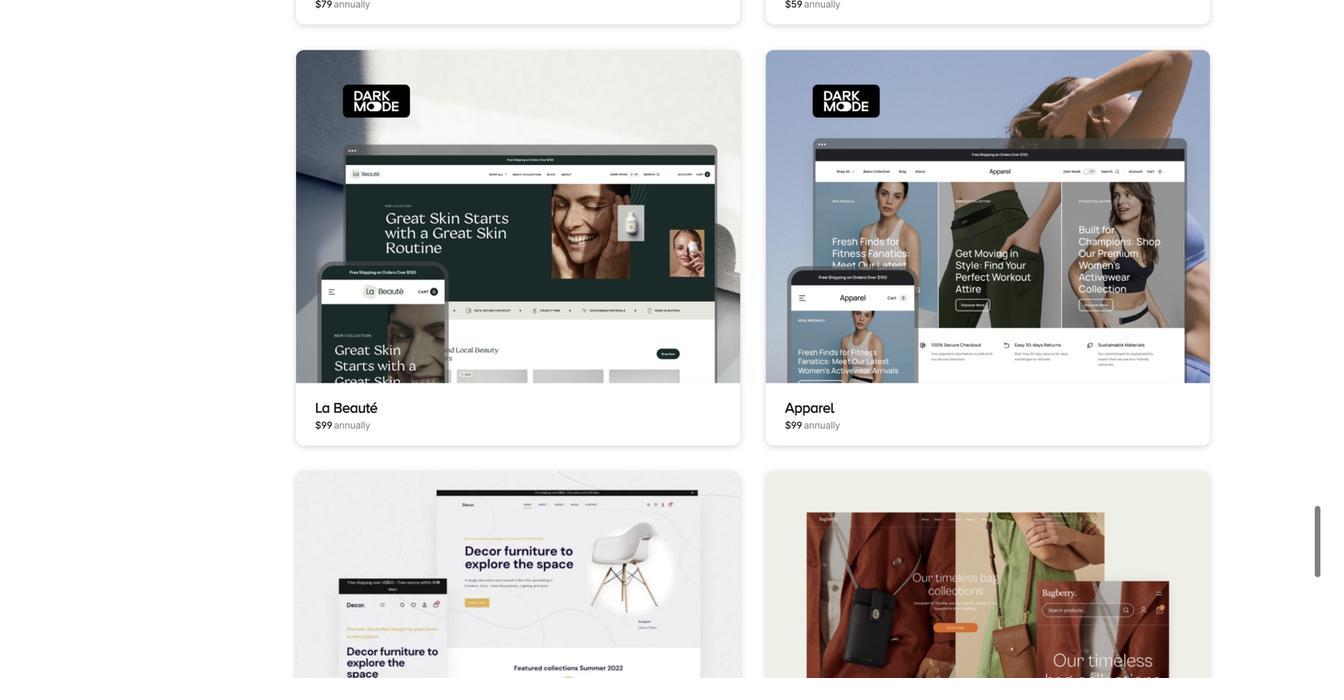 Task type: describe. For each thing, give the bounding box(es) containing it.
la beauté $99 annually
[[315, 396, 378, 428]]

la beauté link
[[315, 396, 378, 413]]

$99 inside 'la beauté $99 annually'
[[315, 417, 332, 428]]

apparel link
[[785, 396, 835, 413]]

apparel $99 annually
[[785, 396, 841, 428]]

beauté
[[333, 396, 378, 413]]

apparel
[[785, 396, 835, 413]]



Task type: vqa. For each thing, say whether or not it's contained in the screenshot.
Apparel $99 annually on the right bottom of page
yes



Task type: locate. For each thing, give the bounding box(es) containing it.
2 $99 from the left
[[785, 417, 803, 428]]

annually down apparel link
[[804, 417, 841, 428]]

0 horizontal spatial $99
[[315, 417, 332, 428]]

0 horizontal spatial annually
[[334, 417, 370, 428]]

annually
[[334, 417, 370, 428], [804, 417, 841, 428]]

1 horizontal spatial annually
[[804, 417, 841, 428]]

$99 down la
[[315, 417, 332, 428]]

annually down beauté
[[334, 417, 370, 428]]

1 horizontal spatial $99
[[785, 417, 803, 428]]

2 annually from the left
[[804, 417, 841, 428]]

annually inside apparel $99 annually
[[804, 417, 841, 428]]

annually inside 'la beauté $99 annually'
[[334, 417, 370, 428]]

la
[[315, 396, 330, 413]]

$99
[[315, 417, 332, 428], [785, 417, 803, 428]]

$99 inside apparel $99 annually
[[785, 417, 803, 428]]

1 annually from the left
[[334, 417, 370, 428]]

1 $99 from the left
[[315, 417, 332, 428]]

$99 down apparel link
[[785, 417, 803, 428]]



